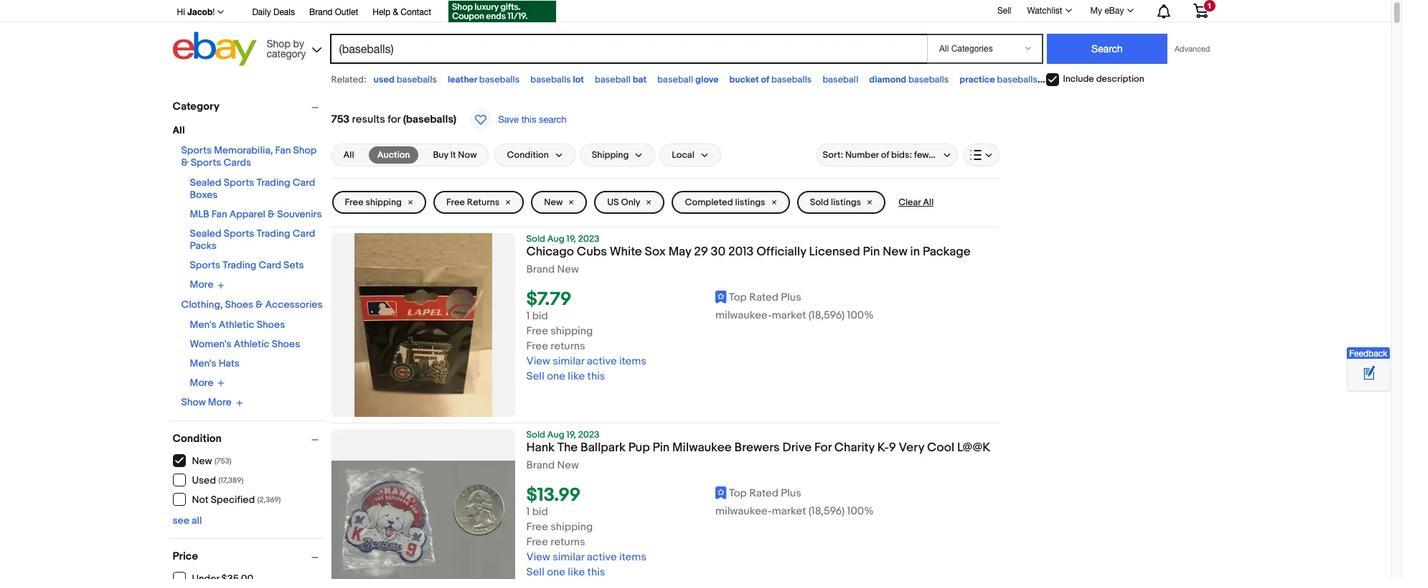 Task type: vqa. For each thing, say whether or not it's contained in the screenshot.


Task type: describe. For each thing, give the bounding box(es) containing it.
bat
[[633, 74, 647, 85]]

accessories
[[265, 298, 323, 310]]

shop inside shop by category
[[267, 38, 290, 49]]

baseball bat
[[595, 74, 647, 85]]

similar for $13.99
[[553, 551, 585, 564]]

0 vertical spatial more
[[190, 279, 213, 291]]

0 vertical spatial shipping
[[366, 197, 402, 208]]

pin inside sold  aug 19, 2023 hank the ballpark pup pin milwaukee brewers drive for charity k-9 very cool l@@k brand new
[[653, 441, 670, 455]]

hank
[[526, 441, 555, 455]]

watchlist
[[1027, 6, 1063, 16]]

top rated plus image
[[716, 290, 727, 303]]

price
[[173, 549, 198, 563]]

bucket
[[730, 74, 759, 85]]

cards
[[224, 156, 251, 169]]

used (17,389)
[[192, 474, 244, 487]]

0 horizontal spatial of
[[761, 74, 770, 85]]

1 men's from the top
[[190, 318, 217, 331]]

baseballs for leather baseballs
[[479, 74, 520, 85]]

2 vertical spatial card
[[259, 259, 281, 271]]

view similar active items link for $7.79
[[526, 355, 647, 368]]

all link
[[335, 146, 363, 164]]

1 vertical spatial athletic
[[234, 338, 270, 350]]

hank the ballpark pup pin milwaukee brewers drive for charity k-9 very cool l@@k heading
[[526, 441, 991, 455]]

milwaukee-market (18,596) 100% free shipping free returns view similar active items sell one like this
[[526, 309, 874, 383]]

bucket of baseballs
[[730, 74, 812, 85]]

clothing, shoes & accessories
[[181, 298, 323, 310]]

one
[[547, 370, 566, 383]]

baseball link
[[823, 74, 859, 85]]

sealed sports trading card boxes link
[[190, 177, 315, 201]]

us only
[[607, 197, 641, 208]]

us only link
[[594, 191, 665, 214]]

0 horizontal spatial condition button
[[173, 432, 325, 445]]

returns for $7.79
[[551, 340, 585, 353]]

new link
[[531, 191, 587, 214]]

daily
[[252, 7, 271, 17]]

1 for $13.99
[[526, 505, 530, 519]]

condition for the left condition dropdown button
[[173, 432, 222, 445]]

not
[[192, 494, 209, 506]]

sold  aug 19, 2023 hank the ballpark pup pin milwaukee brewers drive for charity k-9 very cool l@@k brand new
[[526, 429, 991, 472]]

advanced link
[[1168, 34, 1218, 63]]

women's athletic shoes link
[[190, 338, 300, 350]]

sort: number of bids: fewest first
[[823, 149, 961, 161]]

returns
[[467, 197, 500, 208]]

show more
[[181, 396, 232, 409]]

items for $7.79
[[619, 355, 647, 368]]

milwaukee-market (18,596) 100% free shipping free returns view similar active items
[[526, 505, 874, 564]]

hats
[[219, 357, 240, 369]]

clear all
[[899, 197, 934, 208]]

shop inside sports memorabilia, fan shop & sports cards
[[293, 144, 317, 156]]

diamond baseballs
[[869, 74, 949, 85]]

Search for anything text field
[[332, 35, 924, 62]]

19, for $7.79
[[567, 233, 576, 245]]

baseballs for used baseballs
[[397, 74, 437, 85]]

clothing,
[[181, 298, 223, 310]]

watchlist link
[[1020, 2, 1078, 19]]

for
[[388, 113, 401, 126]]

licensed
[[809, 245, 860, 259]]

show more button
[[181, 396, 243, 409]]

sold  aug 19, 2023 chicago cubs white sox may 29 30 2013 officially licensed pin new in package brand new
[[526, 233, 971, 276]]

top for $7.79
[[729, 291, 747, 304]]

2023 for $7.79
[[578, 233, 600, 245]]

0 vertical spatial condition button
[[495, 144, 575, 167]]

1 vertical spatial trading
[[257, 228, 290, 240]]

for
[[815, 441, 832, 455]]

free returns link
[[433, 191, 524, 214]]

hi
[[177, 7, 185, 17]]

none submit inside shop by category banner
[[1047, 34, 1168, 64]]

baseball for bat
[[595, 74, 631, 85]]

fan inside sealed sports trading card boxes mlb fan apparel & souvenirs sealed sports trading card packs sports trading card sets
[[211, 208, 227, 220]]

daily deals link
[[252, 5, 295, 21]]

see
[[173, 514, 189, 526]]

save this search button
[[465, 108, 571, 132]]

bid for $13.99
[[532, 505, 548, 519]]

2 more button from the top
[[190, 376, 225, 389]]

0 vertical spatial trading
[[257, 177, 290, 189]]

0 vertical spatial athletic
[[219, 318, 254, 331]]

Auction selected text field
[[377, 149, 410, 161]]

sell inside milwaukee-market (18,596) 100% free shipping free returns view similar active items sell one like this
[[526, 370, 545, 383]]

9
[[889, 441, 896, 455]]

used
[[374, 74, 395, 85]]

market for $13.99
[[772, 505, 806, 518]]

advanced
[[1175, 44, 1210, 53]]

mlb fan apparel & souvenirs link
[[190, 208, 322, 220]]

jacob
[[187, 6, 213, 17]]

get the coupon image
[[449, 1, 556, 22]]

category button
[[173, 100, 325, 113]]

aug for $13.99
[[547, 429, 565, 441]]

now
[[458, 149, 477, 161]]

sort: number of bids: fewest first button
[[816, 144, 961, 167]]

baseballs for diamond baseballs
[[909, 74, 949, 85]]

help
[[373, 7, 391, 17]]

search
[[539, 114, 567, 125]]

2 vertical spatial shoes
[[272, 338, 300, 350]]

men's athletic shoes link
[[190, 318, 285, 331]]

1 inside 1 link
[[1208, 1, 1212, 10]]

local
[[672, 149, 695, 161]]

include description
[[1063, 73, 1145, 85]]

0 vertical spatial all
[[173, 124, 185, 136]]

2013
[[728, 245, 754, 259]]

specified
[[211, 494, 255, 506]]

condition for the top condition dropdown button
[[507, 149, 549, 161]]

new (753)
[[192, 455, 232, 467]]

sold listings
[[810, 197, 861, 208]]

new inside sold  aug 19, 2023 hank the ballpark pup pin milwaukee brewers drive for charity k-9 very cool l@@k brand new
[[557, 459, 579, 472]]

cool
[[927, 441, 955, 455]]

cubs
[[577, 245, 607, 259]]

100% for $7.79
[[847, 309, 874, 322]]

brand outlet link
[[309, 5, 358, 21]]

753 results for (baseballs)
[[331, 113, 457, 126]]

sort:
[[823, 149, 843, 161]]

new up used
[[192, 455, 212, 467]]

listing options selector. list view selected. image
[[970, 149, 993, 161]]

sox
[[645, 245, 666, 259]]

shipping for $7.79
[[551, 325, 593, 338]]

(18,596) for $13.99
[[809, 505, 845, 518]]

hank the ballpark pup pin milwaukee brewers drive for charity k-9 very cool l@@k image
[[331, 461, 515, 579]]

& inside sealed sports trading card boxes mlb fan apparel & souvenirs sealed sports trading card packs sports trading card sets
[[268, 208, 275, 220]]

chicago cubs white sox may 29 30 2013 officially licensed pin new in package image
[[354, 233, 492, 417]]

boxes
[[190, 189, 218, 201]]

not specified (2,369)
[[192, 494, 281, 506]]

free returns
[[446, 197, 500, 208]]

contact
[[401, 7, 431, 17]]

practice
[[960, 74, 995, 85]]

milwaukee- for $13.99
[[716, 505, 772, 518]]

2 vertical spatial trading
[[223, 259, 256, 271]]

active for $13.99
[[587, 551, 617, 564]]

deals
[[273, 7, 295, 17]]

like
[[568, 370, 585, 383]]

0 vertical spatial sold
[[810, 197, 829, 208]]

clothing, shoes & accessories link
[[181, 298, 323, 310]]

buy it now
[[433, 149, 477, 161]]

hi jacob !
[[177, 6, 215, 17]]

in
[[910, 245, 920, 259]]

brand outlet
[[309, 7, 358, 17]]

shipping button
[[580, 144, 656, 167]]

brand inside sold  aug 19, 2023 chicago cubs white sox may 29 30 2013 officially licensed pin new in package brand new
[[526, 263, 555, 276]]

view similar active items link for $13.99
[[526, 551, 647, 564]]

baseball glove
[[658, 74, 719, 85]]

by
[[293, 38, 304, 49]]

new down chicago
[[557, 263, 579, 276]]

(baseballs)
[[403, 113, 457, 126]]

hank the ballpark pup pin milwaukee brewers drive for charity k-9 very cool l@@k link
[[526, 441, 999, 459]]

sealed sports trading card boxes mlb fan apparel & souvenirs sealed sports trading card packs sports trading card sets
[[190, 177, 322, 271]]

account navigation
[[169, 0, 1219, 24]]

market for $7.79
[[772, 309, 806, 322]]

chicago cubs white sox may 29 30 2013 officially licensed pin new in package heading
[[526, 245, 971, 259]]

top rated plus for $13.99
[[729, 487, 802, 500]]

leather
[[448, 74, 477, 85]]

this inside button
[[522, 114, 536, 125]]



Task type: locate. For each thing, give the bounding box(es) containing it.
1 vertical spatial fan
[[211, 208, 227, 220]]

sold inside sold  aug 19, 2023 chicago cubs white sox may 29 30 2013 officially licensed pin new in package brand new
[[526, 233, 545, 245]]

brand down chicago
[[526, 263, 555, 276]]

0 horizontal spatial shop
[[267, 38, 290, 49]]

aug inside sold  aug 19, 2023 hank the ballpark pup pin milwaukee brewers drive for charity k-9 very cool l@@k brand new
[[547, 429, 565, 441]]

listings for completed listings
[[735, 197, 766, 208]]

aug down new link
[[547, 233, 565, 245]]

1 bid down hank
[[526, 505, 548, 519]]

sold down sort:
[[810, 197, 829, 208]]

pup
[[629, 441, 650, 455]]

baseballs right "bucket"
[[772, 74, 812, 85]]

charity
[[835, 441, 875, 455]]

new up chicago
[[544, 197, 563, 208]]

brand inside "link"
[[309, 7, 333, 17]]

bid down hank
[[532, 505, 548, 519]]

1 market from the top
[[772, 309, 806, 322]]

all right the clear
[[923, 197, 934, 208]]

rated right top rated plus icon
[[749, 291, 779, 304]]

save
[[498, 114, 519, 125]]

1 bid for $13.99
[[526, 505, 548, 519]]

(753)
[[215, 456, 232, 466]]

1 horizontal spatial condition button
[[495, 144, 575, 167]]

0 vertical spatial view similar active items link
[[526, 355, 647, 368]]

753
[[331, 113, 350, 126]]

19,
[[567, 233, 576, 245], [567, 429, 576, 441]]

2 19, from the top
[[567, 429, 576, 441]]

1 horizontal spatial this
[[588, 370, 605, 383]]

new left in
[[883, 245, 908, 259]]

1 vertical spatial returns
[[551, 536, 585, 549]]

1 vertical spatial aug
[[547, 429, 565, 441]]

men's down clothing,
[[190, 318, 217, 331]]

4 baseballs from the left
[[772, 74, 812, 85]]

aug
[[547, 233, 565, 245], [547, 429, 565, 441]]

1 link
[[1185, 0, 1217, 21]]

0 horizontal spatial pin
[[653, 441, 670, 455]]

0 horizontal spatial this
[[522, 114, 536, 125]]

of right "bucket"
[[761, 74, 770, 85]]

1 up advanced
[[1208, 1, 1212, 10]]

leather baseballs
[[448, 74, 520, 85]]

condition
[[507, 149, 549, 161], [173, 432, 222, 445]]

1 vertical spatial bid
[[532, 505, 548, 519]]

2 vertical spatial all
[[923, 197, 934, 208]]

clear all link
[[893, 191, 940, 214]]

more right show
[[208, 396, 232, 409]]

completed
[[685, 197, 733, 208]]

clear
[[899, 197, 921, 208]]

free shipping link
[[332, 191, 426, 214]]

1 (18,596) from the top
[[809, 309, 845, 322]]

0 vertical spatial this
[[522, 114, 536, 125]]

1 horizontal spatial baseball
[[658, 74, 693, 85]]

trading down sealed sports trading card packs link
[[223, 259, 256, 271]]

similar up sell one like this link
[[553, 355, 585, 368]]

None submit
[[1047, 34, 1168, 64]]

1 rated from the top
[[749, 291, 779, 304]]

1 vertical spatial more button
[[190, 376, 225, 389]]

related:
[[331, 74, 366, 85]]

1 vertical spatial sold
[[526, 233, 545, 245]]

sold down new link
[[526, 233, 545, 245]]

trading down mlb fan apparel & souvenirs link
[[257, 228, 290, 240]]

athletic up the women's athletic shoes link
[[219, 318, 254, 331]]

0 horizontal spatial all
[[173, 124, 185, 136]]

shipping inside milwaukee-market (18,596) 100% free shipping free returns view similar active items sell one like this
[[551, 325, 593, 338]]

baseballs lot
[[531, 74, 584, 85]]

2 men's from the top
[[190, 357, 217, 369]]

listings down sort:
[[831, 197, 861, 208]]

top rated plus down sold  aug 19, 2023 hank the ballpark pup pin milwaukee brewers drive for charity k-9 very cool l@@k brand new
[[729, 487, 802, 500]]

shoes down accessories
[[272, 338, 300, 350]]

2023 inside sold  aug 19, 2023 hank the ballpark pup pin milwaukee brewers drive for charity k-9 very cool l@@k brand new
[[578, 429, 600, 441]]

plus down the 'drive'
[[781, 487, 802, 500]]

1 vertical spatial more
[[190, 377, 213, 389]]

1 down hank
[[526, 505, 530, 519]]

aug for $7.79
[[547, 233, 565, 245]]

2 listings from the left
[[831, 197, 861, 208]]

my
[[1091, 6, 1102, 16]]

0 vertical spatial of
[[761, 74, 770, 85]]

0 vertical spatial fan
[[275, 144, 291, 156]]

daily deals
[[252, 7, 295, 17]]

1 horizontal spatial shop
[[293, 144, 317, 156]]

market inside milwaukee-market (18,596) 100% free shipping free returns view similar active items sell one like this
[[772, 309, 806, 322]]

1 horizontal spatial of
[[881, 149, 889, 161]]

plus down officially
[[781, 291, 802, 304]]

brand left outlet
[[309, 7, 333, 17]]

2 vertical spatial 1
[[526, 505, 530, 519]]

0 vertical spatial shop
[[267, 38, 290, 49]]

0 vertical spatial aug
[[547, 233, 565, 245]]

returns down '$13.99'
[[551, 536, 585, 549]]

& inside account navigation
[[393, 7, 398, 17]]

1 view similar active items link from the top
[[526, 355, 647, 368]]

1 100% from the top
[[847, 309, 874, 322]]

sold inside sold  aug 19, 2023 hank the ballpark pup pin milwaukee brewers drive for charity k-9 very cool l@@k brand new
[[526, 429, 545, 441]]

2 baseballs from the left
[[479, 74, 520, 85]]

baseballs left lot
[[531, 74, 571, 85]]

market down officially
[[772, 309, 806, 322]]

buy
[[433, 149, 448, 161]]

1 vertical spatial men's
[[190, 357, 217, 369]]

similar
[[553, 355, 585, 368], [553, 551, 585, 564]]

(18,596) inside milwaukee-market (18,596) 100% free shipping free returns view similar active items sell one like this
[[809, 309, 845, 322]]

pin right pup
[[653, 441, 670, 455]]

2023 right the
[[578, 429, 600, 441]]

0 vertical spatial similar
[[553, 355, 585, 368]]

price button
[[173, 549, 325, 563]]

baseballs right diamond
[[909, 74, 949, 85]]

2 baseball from the left
[[658, 74, 693, 85]]

plus for $7.79
[[781, 291, 802, 304]]

new down the
[[557, 459, 579, 472]]

0 vertical spatial items
[[619, 355, 647, 368]]

trading
[[257, 177, 290, 189], [257, 228, 290, 240], [223, 259, 256, 271]]

1 vertical spatial top
[[729, 487, 747, 500]]

condition inside dropdown button
[[507, 149, 549, 161]]

(18,596) for $7.79
[[809, 309, 845, 322]]

30
[[711, 245, 726, 259]]

2 vertical spatial sold
[[526, 429, 545, 441]]

returns for $13.99
[[551, 536, 585, 549]]

1 active from the top
[[587, 355, 617, 368]]

sealed up mlb
[[190, 177, 222, 189]]

2023 left white
[[578, 233, 600, 245]]

returns up sell one like this link
[[551, 340, 585, 353]]

1 items from the top
[[619, 355, 647, 368]]

items for $13.99
[[619, 551, 647, 564]]

more button up clothing,
[[190, 278, 225, 291]]

brand down hank
[[526, 459, 555, 472]]

1 vertical spatial 1 bid
[[526, 505, 548, 519]]

condition down save this search at the left top
[[507, 149, 549, 161]]

1 2023 from the top
[[578, 233, 600, 245]]

1 vertical spatial 100%
[[847, 505, 874, 518]]

0 vertical spatial rated
[[749, 291, 779, 304]]

baseball left bat in the left of the page
[[595, 74, 631, 85]]

milwaukee
[[673, 441, 732, 455]]

view similar active items link down '$13.99'
[[526, 551, 647, 564]]

2 view similar active items link from the top
[[526, 551, 647, 564]]

2 1 bid from the top
[[526, 505, 548, 519]]

2 horizontal spatial all
[[923, 197, 934, 208]]

first
[[945, 149, 961, 161]]

(18,596) inside milwaukee-market (18,596) 100% free shipping free returns view similar active items
[[809, 505, 845, 518]]

0 vertical spatial condition
[[507, 149, 549, 161]]

2 top from the top
[[729, 487, 747, 500]]

3 baseball from the left
[[823, 74, 859, 85]]

baseballs right rawlings
[[1086, 74, 1126, 85]]

brand inside sold  aug 19, 2023 hank the ballpark pup pin milwaukee brewers drive for charity k-9 very cool l@@k brand new
[[526, 459, 555, 472]]

2 returns from the top
[[551, 536, 585, 549]]

19, right hank
[[567, 429, 576, 441]]

active for $7.79
[[587, 355, 617, 368]]

chicago
[[526, 245, 574, 259]]

milwaukee- for $7.79
[[716, 309, 772, 322]]

0 vertical spatial brand
[[309, 7, 333, 17]]

1 vertical spatial milwaukee-
[[716, 505, 772, 518]]

1 horizontal spatial pin
[[863, 245, 880, 259]]

help & contact link
[[373, 5, 431, 21]]

card left sets
[[259, 259, 281, 271]]

1
[[1208, 1, 1212, 10], [526, 309, 530, 323], [526, 505, 530, 519]]

1 vertical spatial card
[[293, 228, 315, 240]]

this right like
[[588, 370, 605, 383]]

fan
[[275, 144, 291, 156], [211, 208, 227, 220]]

rated
[[749, 291, 779, 304], [749, 487, 779, 500]]

1 baseballs from the left
[[397, 74, 437, 85]]

0 vertical spatial card
[[293, 177, 315, 189]]

baseball for glove
[[658, 74, 693, 85]]

1 vertical spatial rated
[[749, 487, 779, 500]]

sell left one
[[526, 370, 545, 383]]

1 down chicago
[[526, 309, 530, 323]]

view up one
[[526, 355, 550, 368]]

card down souvenirs at top
[[293, 228, 315, 240]]

view inside milwaukee-market (18,596) 100% free shipping free returns view similar active items sell one like this
[[526, 355, 550, 368]]

2 (18,596) from the top
[[809, 505, 845, 518]]

1 vertical spatial condition
[[173, 432, 222, 445]]

0 vertical spatial returns
[[551, 340, 585, 353]]

baseballs right practice on the top
[[997, 74, 1038, 85]]

top
[[729, 291, 747, 304], [729, 487, 747, 500]]

(18,596) down licensed
[[809, 309, 845, 322]]

1 vertical spatial plus
[[781, 487, 802, 500]]

package
[[923, 245, 971, 259]]

us
[[607, 197, 619, 208]]

rated for $7.79
[[749, 291, 779, 304]]

2 items from the top
[[619, 551, 647, 564]]

view similar active items link up like
[[526, 355, 647, 368]]

baseballs for practice baseballs
[[997, 74, 1038, 85]]

bid for $7.79
[[532, 309, 548, 323]]

view inside milwaukee-market (18,596) 100% free shipping free returns view similar active items
[[526, 551, 550, 564]]

0 horizontal spatial condition
[[173, 432, 222, 445]]

aug inside sold  aug 19, 2023 chicago cubs white sox may 29 30 2013 officially licensed pin new in package brand new
[[547, 233, 565, 245]]

1 view from the top
[[526, 355, 550, 368]]

similar inside milwaukee-market (18,596) 100% free shipping free returns view similar active items sell one like this
[[553, 355, 585, 368]]

glove
[[695, 74, 719, 85]]

2 active from the top
[[587, 551, 617, 564]]

2 market from the top
[[772, 505, 806, 518]]

returns inside milwaukee-market (18,596) 100% free shipping free returns view similar active items sell one like this
[[551, 340, 585, 353]]

0 vertical spatial (18,596)
[[809, 309, 845, 322]]

condition button up (753)
[[173, 432, 325, 445]]

1 vertical spatial of
[[881, 149, 889, 161]]

2 sealed from the top
[[190, 228, 222, 240]]

2 similar from the top
[[553, 551, 585, 564]]

0 vertical spatial 1 bid
[[526, 309, 548, 323]]

athletic
[[219, 318, 254, 331], [234, 338, 270, 350]]

2 2023 from the top
[[578, 429, 600, 441]]

0 vertical spatial 1
[[1208, 1, 1212, 10]]

7 baseballs from the left
[[1086, 74, 1126, 85]]

1 vertical spatial shop
[[293, 144, 317, 156]]

shop by category
[[267, 38, 306, 59]]

1 vertical spatial items
[[619, 551, 647, 564]]

2 plus from the top
[[781, 487, 802, 500]]

1 bid from the top
[[532, 309, 548, 323]]

2023 for $13.99
[[578, 429, 600, 441]]

1 horizontal spatial all
[[343, 149, 354, 161]]

baseballs right the leather
[[479, 74, 520, 85]]

1 horizontal spatial fan
[[275, 144, 291, 156]]

1 more button from the top
[[190, 278, 225, 291]]

shoes down clothing, shoes & accessories link
[[257, 318, 285, 331]]

2 aug from the top
[[547, 429, 565, 441]]

all down category
[[173, 124, 185, 136]]

main content
[[331, 93, 999, 579]]

1 vertical spatial market
[[772, 505, 806, 518]]

results
[[352, 113, 385, 126]]

1 similar from the top
[[553, 355, 585, 368]]

3 baseballs from the left
[[531, 74, 571, 85]]

sold for $13.99
[[526, 429, 545, 441]]

fan right mlb
[[211, 208, 227, 220]]

1 vertical spatial this
[[588, 370, 605, 383]]

& right apparel
[[268, 208, 275, 220]]

top rated plus image
[[716, 486, 727, 499]]

shipping inside milwaukee-market (18,596) 100% free shipping free returns view similar active items
[[551, 520, 593, 534]]

card up souvenirs at top
[[293, 177, 315, 189]]

sealed
[[190, 177, 222, 189], [190, 228, 222, 240]]

fan inside sports memorabilia, fan shop & sports cards
[[275, 144, 291, 156]]

1 vertical spatial 1
[[526, 309, 530, 323]]

top right top rated plus icon
[[729, 291, 747, 304]]

items inside milwaukee-market (18,596) 100% free shipping free returns view similar active items sell one like this
[[619, 355, 647, 368]]

1 1 bid from the top
[[526, 309, 548, 323]]

0 vertical spatial shoes
[[225, 298, 253, 310]]

baseball left diamond
[[823, 74, 859, 85]]

pin inside sold  aug 19, 2023 chicago cubs white sox may 29 30 2013 officially licensed pin new in package brand new
[[863, 245, 880, 259]]

this right save
[[522, 114, 536, 125]]

more up show more
[[190, 377, 213, 389]]

1 horizontal spatial listings
[[831, 197, 861, 208]]

0 vertical spatial more button
[[190, 278, 225, 291]]

& up men's athletic shoes link
[[256, 298, 263, 310]]

1 vertical spatial sell
[[526, 370, 545, 383]]

19, inside sold  aug 19, 2023 chicago cubs white sox may 29 30 2013 officially licensed pin new in package brand new
[[567, 233, 576, 245]]

returns inside milwaukee-market (18,596) 100% free shipping free returns view similar active items
[[551, 536, 585, 549]]

memorabilia,
[[214, 144, 273, 156]]

5 baseballs from the left
[[909, 74, 949, 85]]

free
[[345, 197, 364, 208], [446, 197, 465, 208], [526, 325, 548, 338], [526, 340, 548, 353], [526, 520, 548, 534], [526, 536, 548, 549]]

& left cards
[[181, 156, 189, 169]]

help & contact
[[373, 7, 431, 17]]

2 top rated plus from the top
[[729, 487, 802, 500]]

drive
[[783, 441, 812, 455]]

view
[[526, 355, 550, 368], [526, 551, 550, 564]]

0 vertical spatial view
[[526, 355, 550, 368]]

1 19, from the top
[[567, 233, 576, 245]]

0 horizontal spatial baseball
[[595, 74, 631, 85]]

0 horizontal spatial sell
[[526, 370, 545, 383]]

fan right memorabilia,
[[275, 144, 291, 156]]

souvenirs
[[277, 208, 322, 220]]

1 milwaukee- from the top
[[716, 309, 772, 322]]

the
[[558, 441, 578, 455]]

shop by category banner
[[169, 0, 1219, 70]]

sealed down mlb
[[190, 228, 222, 240]]

similar down '$13.99'
[[553, 551, 585, 564]]

of inside dropdown button
[[881, 149, 889, 161]]

view for $13.99
[[526, 551, 550, 564]]

1 returns from the top
[[551, 340, 585, 353]]

this inside milwaukee-market (18,596) 100% free shipping free returns view similar active items sell one like this
[[588, 370, 605, 383]]

shop left all link
[[293, 144, 317, 156]]

l@@k
[[957, 441, 991, 455]]

sealed sports trading card packs link
[[190, 228, 315, 252]]

shipping down "$7.79"
[[551, 325, 593, 338]]

1 bid up one
[[526, 309, 548, 323]]

0 vertical spatial sealed
[[190, 177, 222, 189]]

of left 'bids:'
[[881, 149, 889, 161]]

sell inside account navigation
[[998, 5, 1012, 16]]

1 bid for $7.79
[[526, 309, 548, 323]]

0 vertical spatial bid
[[532, 309, 548, 323]]

(18,596) down for
[[809, 505, 845, 518]]

shipping down the auction
[[366, 197, 402, 208]]

0 vertical spatial market
[[772, 309, 806, 322]]

0 vertical spatial plus
[[781, 291, 802, 304]]

100% down charity
[[847, 505, 874, 518]]

2 vertical spatial brand
[[526, 459, 555, 472]]

listings for sold listings
[[831, 197, 861, 208]]

2 vertical spatial more
[[208, 396, 232, 409]]

0 vertical spatial top
[[729, 291, 747, 304]]

1 top from the top
[[729, 291, 747, 304]]

baseballs for rawlings baseballs
[[1086, 74, 1126, 85]]

1 for $7.79
[[526, 309, 530, 323]]

condition button down save this search at the left top
[[495, 144, 575, 167]]

women's
[[190, 338, 232, 350]]

more inside button
[[208, 396, 232, 409]]

auction
[[377, 149, 410, 161]]

1 vertical spatial similar
[[553, 551, 585, 564]]

1 vertical spatial brand
[[526, 263, 555, 276]]

milwaukee- inside milwaukee-market (18,596) 100% free shipping free returns view similar active items sell one like this
[[716, 309, 772, 322]]

main content containing $7.79
[[331, 93, 999, 579]]

top rated plus for $7.79
[[729, 291, 802, 304]]

may
[[669, 245, 691, 259]]

condition up new (753)
[[173, 432, 222, 445]]

market inside milwaukee-market (18,596) 100% free shipping free returns view similar active items
[[772, 505, 806, 518]]

view for $7.79
[[526, 355, 550, 368]]

19, for $13.99
[[567, 429, 576, 441]]

active inside milwaukee-market (18,596) 100% free shipping free returns view similar active items sell one like this
[[587, 355, 617, 368]]

0 vertical spatial 100%
[[847, 309, 874, 322]]

sold
[[810, 197, 829, 208], [526, 233, 545, 245], [526, 429, 545, 441]]

1 plus from the top
[[781, 291, 802, 304]]

items inside milwaukee-market (18,596) 100% free shipping free returns view similar active items
[[619, 551, 647, 564]]

1 baseball from the left
[[595, 74, 631, 85]]

ebay
[[1105, 6, 1124, 16]]

men's down women's
[[190, 357, 217, 369]]

shipping
[[366, 197, 402, 208], [551, 325, 593, 338], [551, 520, 593, 534]]

plus for $13.99
[[781, 487, 802, 500]]

0 vertical spatial sell
[[998, 5, 1012, 16]]

0 horizontal spatial listings
[[735, 197, 766, 208]]

1 vertical spatial all
[[343, 149, 354, 161]]

sports memorabilia, fan shop & sports cards
[[181, 144, 317, 169]]

0 vertical spatial 19,
[[567, 233, 576, 245]]

top rated plus down the chicago cubs white sox may 29 30 2013 officially licensed pin new in package link
[[729, 291, 802, 304]]

2 milwaukee- from the top
[[716, 505, 772, 518]]

sold left the
[[526, 429, 545, 441]]

shoes up men's athletic shoes link
[[225, 298, 253, 310]]

1 vertical spatial shoes
[[257, 318, 285, 331]]

1 vertical spatial (18,596)
[[809, 505, 845, 518]]

top for $13.99
[[729, 487, 747, 500]]

sets
[[284, 259, 304, 271]]

my ebay link
[[1083, 2, 1140, 19]]

rawlings
[[1049, 74, 1084, 85]]

active inside milwaukee-market (18,596) 100% free shipping free returns view similar active items
[[587, 551, 617, 564]]

& right help
[[393, 7, 398, 17]]

2 100% from the top
[[847, 505, 874, 518]]

100% down licensed
[[847, 309, 874, 322]]

2023 inside sold  aug 19, 2023 chicago cubs white sox may 29 30 2013 officially licensed pin new in package brand new
[[578, 233, 600, 245]]

sports
[[181, 144, 212, 156], [191, 156, 221, 169], [224, 177, 254, 189], [224, 228, 254, 240], [190, 259, 220, 271]]

1 top rated plus from the top
[[729, 291, 802, 304]]

similar for $7.79
[[553, 355, 585, 368]]

2 vertical spatial shipping
[[551, 520, 593, 534]]

men's athletic shoes women's athletic shoes men's hats
[[190, 318, 300, 369]]

top rated plus
[[729, 291, 802, 304], [729, 487, 802, 500]]

1 listings from the left
[[735, 197, 766, 208]]

0 vertical spatial 2023
[[578, 233, 600, 245]]

(18,596)
[[809, 309, 845, 322], [809, 505, 845, 518]]

pin right licensed
[[863, 245, 880, 259]]

rated right top rated plus image
[[749, 487, 779, 500]]

1 bid
[[526, 309, 548, 323], [526, 505, 548, 519]]

19, inside sold  aug 19, 2023 hank the ballpark pup pin milwaukee brewers drive for charity k-9 very cool l@@k brand new
[[567, 429, 576, 441]]

100% inside milwaukee-market (18,596) 100% free shipping free returns view similar active items
[[847, 505, 874, 518]]

baseballs right "used"
[[397, 74, 437, 85]]

2 bid from the top
[[532, 505, 548, 519]]

1 vertical spatial condition button
[[173, 432, 325, 445]]

2 horizontal spatial baseball
[[823, 74, 859, 85]]

1 vertical spatial 2023
[[578, 429, 600, 441]]

1 vertical spatial 19,
[[567, 429, 576, 441]]

0 horizontal spatial fan
[[211, 208, 227, 220]]

1 vertical spatial view
[[526, 551, 550, 564]]

19, left cubs
[[567, 233, 576, 245]]

athletic down men's athletic shoes link
[[234, 338, 270, 350]]

6 baseballs from the left
[[997, 74, 1038, 85]]

sell one like this link
[[526, 370, 605, 383]]

0 vertical spatial milwaukee-
[[716, 309, 772, 322]]

sell left "watchlist"
[[998, 5, 1012, 16]]

baseball left glove
[[658, 74, 693, 85]]

29
[[694, 245, 708, 259]]

sold for $7.79
[[526, 233, 545, 245]]

milwaukee- inside milwaukee-market (18,596) 100% free shipping free returns view similar active items
[[716, 505, 772, 518]]

all
[[173, 124, 185, 136], [343, 149, 354, 161], [923, 197, 934, 208]]

100% inside milwaukee-market (18,596) 100% free shipping free returns view similar active items sell one like this
[[847, 309, 874, 322]]

listings right completed
[[735, 197, 766, 208]]

100% for $13.99
[[847, 505, 874, 518]]

completed listings link
[[672, 191, 790, 214]]

1 sealed from the top
[[190, 177, 222, 189]]

all
[[192, 514, 202, 526]]

market down the 'drive'
[[772, 505, 806, 518]]

1 vertical spatial sealed
[[190, 228, 222, 240]]

show
[[181, 396, 206, 409]]

100%
[[847, 309, 874, 322], [847, 505, 874, 518]]

2 rated from the top
[[749, 487, 779, 500]]

similar inside milwaukee-market (18,596) 100% free shipping free returns view similar active items
[[553, 551, 585, 564]]

1 vertical spatial shipping
[[551, 325, 593, 338]]

shipping down '$13.99'
[[551, 520, 593, 534]]

more up clothing,
[[190, 279, 213, 291]]

plus
[[781, 291, 802, 304], [781, 487, 802, 500]]

shop by category button
[[260, 32, 325, 63]]

shipping for $13.99
[[551, 520, 593, 534]]

1 aug from the top
[[547, 233, 565, 245]]

baseball
[[595, 74, 631, 85], [658, 74, 693, 85], [823, 74, 859, 85]]

shop left 'by'
[[267, 38, 290, 49]]

2 view from the top
[[526, 551, 550, 564]]

officially
[[757, 245, 806, 259]]

milwaukee- down top rated plus image
[[716, 505, 772, 518]]

2023
[[578, 233, 600, 245], [578, 429, 600, 441]]

rated for $13.99
[[749, 487, 779, 500]]

& inside sports memorabilia, fan shop & sports cards
[[181, 156, 189, 169]]

0 vertical spatial active
[[587, 355, 617, 368]]

top right top rated plus image
[[729, 487, 747, 500]]

aug left ballpark
[[547, 429, 565, 441]]



